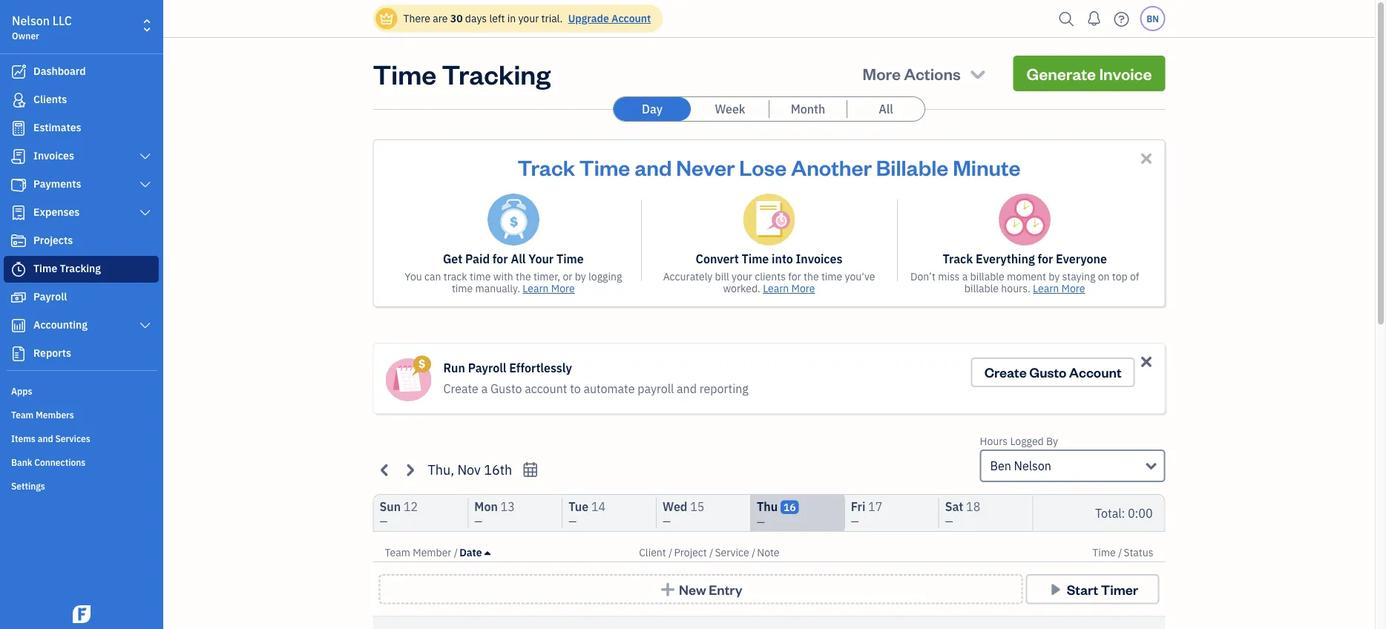 Task type: vqa. For each thing, say whether or not it's contained in the screenshot.
second 19 from right
no



Task type: locate. For each thing, give the bounding box(es) containing it.
by left staying
[[1049, 270, 1060, 283]]

0 vertical spatial tracking
[[442, 56, 551, 91]]

the inside you can track time with the timer, or by logging time manually.
[[516, 270, 531, 283]]

3 learn more from the left
[[1033, 282, 1085, 295]]

1 horizontal spatial the
[[804, 270, 819, 283]]

0 horizontal spatial your
[[518, 12, 539, 25]]

chevrondown image
[[968, 63, 988, 84]]

1 learn from the left
[[523, 282, 549, 295]]

— left 14
[[569, 515, 577, 528]]

don't
[[911, 270, 936, 283]]

1 vertical spatial your
[[732, 270, 752, 283]]

1 horizontal spatial learn more
[[763, 282, 815, 295]]

1 horizontal spatial by
[[1049, 270, 1060, 283]]

more down everyone in the top of the page
[[1062, 282, 1085, 295]]

total
[[1095, 505, 1122, 521]]

start
[[1067, 581, 1098, 598]]

a inside don't miss a billable moment by staying on top of billable hours.
[[962, 270, 968, 283]]

0 vertical spatial time tracking
[[373, 56, 551, 91]]

projects
[[33, 233, 73, 247]]

1 vertical spatial team
[[385, 546, 410, 560]]

accurately bill your clients for the time you've worked.
[[663, 270, 875, 295]]

0 horizontal spatial by
[[575, 270, 586, 283]]

team
[[11, 409, 34, 421], [385, 546, 410, 560]]

previous day image
[[377, 461, 394, 478]]

1 vertical spatial payroll
[[468, 360, 506, 376]]

1 horizontal spatial team
[[385, 546, 410, 560]]

invoices inside main element
[[33, 149, 74, 163]]

— left 15
[[663, 515, 671, 528]]

chevron large down image
[[138, 179, 152, 191], [138, 207, 152, 219], [138, 320, 152, 332]]

and inside run payroll effortlessly create a gusto account to automate payroll and reporting
[[677, 381, 697, 397]]

learn more down your
[[523, 282, 575, 295]]

the
[[516, 270, 531, 283], [804, 270, 819, 283]]

for up with on the left top of the page
[[493, 251, 508, 267]]

and
[[635, 153, 672, 181], [677, 381, 697, 397], [38, 433, 53, 445]]

— inside fri 17 —
[[851, 515, 859, 528]]

/ left status
[[1118, 546, 1122, 560]]

1 horizontal spatial and
[[635, 153, 672, 181]]

0 vertical spatial close image
[[1138, 150, 1155, 167]]

and left never
[[635, 153, 672, 181]]

by inside don't miss a billable moment by staying on top of billable hours.
[[1049, 270, 1060, 283]]

— for mon
[[474, 515, 483, 528]]

— left 17 on the right of page
[[851, 515, 859, 528]]

team members link
[[4, 403, 159, 425]]

1 chevron large down image from the top
[[138, 179, 152, 191]]

0 horizontal spatial learn more
[[523, 282, 575, 295]]

members
[[36, 409, 74, 421]]

17
[[868, 499, 883, 515]]

0 horizontal spatial payroll
[[33, 290, 67, 304]]

0 vertical spatial a
[[962, 270, 968, 283]]

1 horizontal spatial track
[[943, 251, 973, 267]]

nelson up 'owner'
[[12, 13, 50, 29]]

learn down the into on the right
[[763, 282, 789, 295]]

1 vertical spatial close image
[[1138, 353, 1155, 370]]

/ left note "link"
[[752, 546, 756, 560]]

expense image
[[10, 206, 27, 220]]

on
[[1098, 270, 1110, 283]]

all down more actions
[[879, 101, 893, 117]]

there
[[403, 12, 430, 25]]

to
[[570, 381, 581, 397]]

payments
[[33, 177, 81, 191]]

— inside "wed 15 —"
[[663, 515, 671, 528]]

—
[[380, 515, 388, 528], [474, 515, 483, 528], [569, 515, 577, 528], [663, 515, 671, 528], [851, 515, 859, 528], [945, 515, 953, 528], [757, 515, 765, 529]]

upgrade
[[568, 12, 609, 25]]

0 horizontal spatial the
[[516, 270, 531, 283]]

dashboard image
[[10, 65, 27, 79]]

0 horizontal spatial and
[[38, 433, 53, 445]]

— inside "sat 18 —"
[[945, 515, 953, 528]]

generate
[[1027, 63, 1096, 84]]

1 horizontal spatial create
[[985, 364, 1027, 381]]

estimates link
[[4, 115, 159, 142]]

— for fri
[[851, 515, 859, 528]]

— left 18
[[945, 515, 953, 528]]

0 vertical spatial account
[[612, 12, 651, 25]]

— inside tue 14 —
[[569, 515, 577, 528]]

learn right hours.
[[1033, 282, 1059, 295]]

more actions
[[863, 63, 961, 84]]

total : 0:00
[[1095, 505, 1153, 521]]

time left 'you've'
[[821, 270, 842, 283]]

time tracking down 30
[[373, 56, 551, 91]]

0 horizontal spatial track
[[518, 153, 575, 181]]

track up miss
[[943, 251, 973, 267]]

3 chevron large down image from the top
[[138, 320, 152, 332]]

nelson down logged
[[1014, 458, 1051, 474]]

2 horizontal spatial and
[[677, 381, 697, 397]]

week link
[[692, 97, 769, 121]]

1 vertical spatial account
[[1069, 364, 1122, 381]]

time tracking inside main element
[[33, 262, 101, 275]]

0 horizontal spatial a
[[481, 381, 488, 397]]

everything
[[976, 251, 1035, 267]]

1 horizontal spatial a
[[962, 270, 968, 283]]

2 the from the left
[[804, 270, 819, 283]]

client
[[639, 546, 666, 560]]

team down apps
[[11, 409, 34, 421]]

1 vertical spatial chevron large down image
[[138, 207, 152, 219]]

into
[[772, 251, 793, 267]]

0 horizontal spatial time tracking
[[33, 262, 101, 275]]

for for everyone
[[1038, 251, 1053, 267]]

— inside mon 13 —
[[474, 515, 483, 528]]

0 vertical spatial team
[[11, 409, 34, 421]]

tracking down left
[[442, 56, 551, 91]]

30
[[450, 12, 463, 25]]

2 close image from the top
[[1138, 353, 1155, 370]]

— up date link
[[474, 515, 483, 528]]

the for all
[[516, 270, 531, 283]]

0 horizontal spatial invoices
[[33, 149, 74, 163]]

2 horizontal spatial learn
[[1033, 282, 1059, 295]]

— down the thu on the right
[[757, 515, 765, 529]]

1 horizontal spatial gusto
[[1029, 364, 1067, 381]]

convert time into invoices
[[696, 251, 843, 267]]

team members
[[11, 409, 74, 421]]

date link
[[459, 546, 490, 560]]

more down your
[[551, 282, 575, 295]]

manually.
[[475, 282, 520, 295]]

can
[[425, 270, 441, 283]]

1 horizontal spatial invoices
[[796, 251, 843, 267]]

freshbooks image
[[70, 606, 94, 623]]

1 learn more from the left
[[523, 282, 575, 295]]

reports
[[33, 346, 71, 360]]

create
[[985, 364, 1027, 381], [443, 381, 479, 397]]

generate invoice
[[1027, 63, 1152, 84]]

close image
[[1138, 150, 1155, 167], [1138, 353, 1155, 370]]

chevron large down image inside payments link
[[138, 179, 152, 191]]

create up hours
[[985, 364, 1027, 381]]

account
[[525, 381, 567, 397]]

more for get paid for all your time
[[551, 282, 575, 295]]

5 / from the left
[[1118, 546, 1122, 560]]

tue
[[569, 499, 589, 515]]

caretup image
[[485, 547, 490, 559]]

nov
[[457, 461, 481, 478]]

money image
[[10, 290, 27, 305]]

member
[[413, 546, 452, 560]]

learn more for invoices
[[763, 282, 815, 295]]

create down "run"
[[443, 381, 479, 397]]

/ right client
[[669, 546, 673, 560]]

new entry
[[679, 581, 743, 598]]

week
[[715, 101, 745, 117]]

2 horizontal spatial for
[[1038, 251, 1053, 267]]

— left 12
[[380, 515, 388, 528]]

more right clients
[[792, 282, 815, 295]]

payroll up accounting
[[33, 290, 67, 304]]

1 horizontal spatial all
[[879, 101, 893, 117]]

trial.
[[541, 12, 563, 25]]

1 vertical spatial track
[[943, 251, 973, 267]]

0 vertical spatial payroll
[[33, 290, 67, 304]]

next day image
[[401, 461, 418, 478]]

0 horizontal spatial team
[[11, 409, 34, 421]]

nelson llc owner
[[12, 13, 72, 42]]

by right or at the top of the page
[[575, 270, 586, 283]]

invoices right the into on the right
[[796, 251, 843, 267]]

more up all link
[[863, 63, 901, 84]]

bn button
[[1140, 6, 1165, 31]]

team inside main element
[[11, 409, 34, 421]]

/ left date
[[454, 546, 458, 560]]

payments link
[[4, 171, 159, 198]]

0 horizontal spatial tracking
[[60, 262, 101, 275]]

for up moment
[[1038, 251, 1053, 267]]

clients
[[33, 92, 67, 106]]

invoice
[[1099, 63, 1152, 84]]

chevron large down image inside expenses "link"
[[138, 207, 152, 219]]

0 horizontal spatial create
[[443, 381, 479, 397]]

time tracking down projects link
[[33, 262, 101, 275]]

/ left the service
[[710, 546, 714, 560]]

a left account
[[481, 381, 488, 397]]

1 close image from the top
[[1138, 150, 1155, 167]]

learn more
[[523, 282, 575, 295], [763, 282, 815, 295], [1033, 282, 1085, 295]]

— inside thu 16 —
[[757, 515, 765, 529]]

4 / from the left
[[752, 546, 756, 560]]

0 horizontal spatial all
[[511, 251, 526, 267]]

all left your
[[511, 251, 526, 267]]

0 vertical spatial your
[[518, 12, 539, 25]]

track everything for everyone image
[[999, 194, 1051, 246]]

team left member
[[385, 546, 410, 560]]

0 vertical spatial nelson
[[12, 13, 50, 29]]

convert time into invoices image
[[743, 194, 795, 246]]

1 horizontal spatial your
[[732, 270, 752, 283]]

nelson inside nelson llc owner
[[12, 13, 50, 29]]

learn down your
[[523, 282, 549, 295]]

tracking down projects link
[[60, 262, 101, 275]]

1 vertical spatial tracking
[[60, 262, 101, 275]]

/
[[454, 546, 458, 560], [669, 546, 673, 560], [710, 546, 714, 560], [752, 546, 756, 560], [1118, 546, 1122, 560]]

more for track everything for everyone
[[1062, 282, 1085, 295]]

0 horizontal spatial account
[[612, 12, 651, 25]]

choose a date image
[[522, 461, 539, 478]]

— inside sun 12 —
[[380, 515, 388, 528]]

thu
[[757, 499, 778, 515]]

left
[[489, 12, 505, 25]]

1 vertical spatial and
[[677, 381, 697, 397]]

3 / from the left
[[710, 546, 714, 560]]

your right in at top left
[[518, 12, 539, 25]]

invoices up payments
[[33, 149, 74, 163]]

search image
[[1055, 8, 1079, 30]]

2 learn from the left
[[763, 282, 789, 295]]

llc
[[53, 13, 72, 29]]

2 learn more from the left
[[763, 282, 815, 295]]

1 horizontal spatial nelson
[[1014, 458, 1051, 474]]

don't miss a billable moment by staying on top of billable hours.
[[911, 270, 1139, 295]]

new entry button
[[379, 574, 1023, 604]]

1 vertical spatial nelson
[[1014, 458, 1051, 474]]

timer,
[[534, 270, 560, 283]]

your right bill
[[732, 270, 752, 283]]

wed 15 —
[[663, 499, 705, 528]]

gusto left account
[[491, 381, 522, 397]]

more for convert time into invoices
[[792, 282, 815, 295]]

3 learn from the left
[[1033, 282, 1059, 295]]

1 vertical spatial all
[[511, 251, 526, 267]]

16
[[784, 501, 796, 514]]

and right 'payroll'
[[677, 381, 697, 397]]

1 horizontal spatial payroll
[[468, 360, 506, 376]]

accurately
[[663, 270, 713, 283]]

the right clients
[[804, 270, 819, 283]]

thu,
[[428, 461, 454, 478]]

billable
[[970, 270, 1005, 283], [965, 282, 999, 295]]

2 horizontal spatial learn more
[[1033, 282, 1085, 295]]

track up get paid for all your time image
[[518, 153, 575, 181]]

tracking inside main element
[[60, 262, 101, 275]]

time / status
[[1093, 546, 1154, 560]]

and right items
[[38, 433, 53, 445]]

more actions button
[[849, 56, 1001, 91]]

month link
[[770, 97, 847, 121]]

bn
[[1147, 13, 1159, 24]]

1 the from the left
[[516, 270, 531, 283]]

for inside accurately bill your clients for the time you've worked.
[[788, 270, 801, 283]]

0 vertical spatial invoices
[[33, 149, 74, 163]]

1 horizontal spatial for
[[788, 270, 801, 283]]

paid
[[465, 251, 490, 267]]

learn more down the into on the right
[[763, 282, 815, 295]]

items and services
[[11, 433, 90, 445]]

effortlessly
[[509, 360, 572, 376]]

1 vertical spatial a
[[481, 381, 488, 397]]

timer
[[1101, 581, 1138, 598]]

1 horizontal spatial learn
[[763, 282, 789, 295]]

create inside button
[[985, 364, 1027, 381]]

track for track everything for everyone
[[943, 251, 973, 267]]

for down the into on the right
[[788, 270, 801, 283]]

accounting
[[33, 318, 88, 332]]

learn more down everyone in the top of the page
[[1033, 282, 1085, 295]]

the right with on the left top of the page
[[516, 270, 531, 283]]

1 vertical spatial time tracking
[[33, 262, 101, 275]]

are
[[433, 12, 448, 25]]

— for wed
[[663, 515, 671, 528]]

1 horizontal spatial account
[[1069, 364, 1122, 381]]

1 by from the left
[[575, 270, 586, 283]]

thu 16 —
[[757, 499, 796, 529]]

a
[[962, 270, 968, 283], [481, 381, 488, 397]]

learn for all
[[523, 282, 549, 295]]

payroll right "run"
[[468, 360, 506, 376]]

0 horizontal spatial gusto
[[491, 381, 522, 397]]

settings link
[[4, 474, 159, 496]]

all
[[879, 101, 893, 117], [511, 251, 526, 267]]

the inside accurately bill your clients for the time you've worked.
[[804, 270, 819, 283]]

learn for invoices
[[763, 282, 789, 295]]

hours.
[[1001, 282, 1031, 295]]

0 vertical spatial chevron large down image
[[138, 179, 152, 191]]

2 vertical spatial chevron large down image
[[138, 320, 152, 332]]

0 horizontal spatial learn
[[523, 282, 549, 295]]

crown image
[[379, 11, 394, 26]]

0 horizontal spatial for
[[493, 251, 508, 267]]

2 chevron large down image from the top
[[138, 207, 152, 219]]

2 by from the left
[[1049, 270, 1060, 283]]

0 vertical spatial track
[[518, 153, 575, 181]]

2 vertical spatial and
[[38, 433, 53, 445]]

a right miss
[[962, 270, 968, 283]]

gusto up by
[[1029, 364, 1067, 381]]

0 horizontal spatial nelson
[[12, 13, 50, 29]]



Task type: describe. For each thing, give the bounding box(es) containing it.
sun
[[380, 499, 401, 515]]

more inside dropdown button
[[863, 63, 901, 84]]

0:00
[[1128, 505, 1153, 521]]

ben
[[990, 458, 1011, 474]]

new
[[679, 581, 706, 598]]

clients
[[755, 270, 786, 283]]

— for sun
[[380, 515, 388, 528]]

0 vertical spatial all
[[879, 101, 893, 117]]

create inside run payroll effortlessly create a gusto account to automate payroll and reporting
[[443, 381, 479, 397]]

track time and never lose another billable minute
[[518, 153, 1021, 181]]

2 / from the left
[[669, 546, 673, 560]]

16th
[[484, 461, 512, 478]]

note link
[[757, 546, 780, 560]]

create gusto account
[[985, 364, 1122, 381]]

reporting
[[700, 381, 749, 397]]

sun 12 —
[[380, 499, 418, 528]]

of
[[1130, 270, 1139, 283]]

chevron large down image
[[138, 151, 152, 163]]

chevron large down image for payments
[[138, 179, 152, 191]]

invoice image
[[10, 149, 27, 164]]

bank connections
[[11, 456, 86, 468]]

— for thu
[[757, 515, 765, 529]]

track for track time and never lose another billable minute
[[518, 153, 575, 181]]

all link
[[847, 97, 925, 121]]

time inside main element
[[33, 262, 57, 275]]

payroll
[[638, 381, 674, 397]]

gusto inside create gusto account button
[[1029, 364, 1067, 381]]

everyone
[[1056, 251, 1107, 267]]

miss
[[938, 270, 960, 283]]

top
[[1112, 270, 1128, 283]]

with
[[493, 270, 513, 283]]

mon 13 —
[[474, 499, 515, 528]]

project
[[674, 546, 707, 560]]

team for team members
[[11, 409, 34, 421]]

ben nelson button
[[980, 450, 1165, 482]]

report image
[[10, 347, 27, 361]]

time inside accurately bill your clients for the time you've worked.
[[821, 270, 842, 283]]

— for tue
[[569, 515, 577, 528]]

timer image
[[10, 262, 27, 277]]

entry
[[709, 581, 743, 598]]

apps
[[11, 385, 32, 397]]

bank connections link
[[4, 450, 159, 473]]

create gusto account button
[[971, 358, 1135, 387]]

convert
[[696, 251, 739, 267]]

gusto inside run payroll effortlessly create a gusto account to automate payroll and reporting
[[491, 381, 522, 397]]

billable down the everything
[[970, 270, 1005, 283]]

payroll inside run payroll effortlessly create a gusto account to automate payroll and reporting
[[468, 360, 506, 376]]

1 horizontal spatial time tracking
[[373, 56, 551, 91]]

upgrade account link
[[565, 12, 651, 25]]

18
[[966, 499, 981, 515]]

by inside you can track time with the timer, or by logging time manually.
[[575, 270, 586, 283]]

play image
[[1047, 582, 1064, 597]]

chevron large down image for accounting
[[138, 320, 152, 332]]

dashboard
[[33, 64, 86, 78]]

bill
[[715, 270, 729, 283]]

clients link
[[4, 87, 159, 114]]

and inside "link"
[[38, 433, 53, 445]]

you've
[[845, 270, 875, 283]]

for for all
[[493, 251, 508, 267]]

status link
[[1124, 546, 1154, 560]]

reports link
[[4, 341, 159, 367]]

expenses
[[33, 205, 80, 219]]

lose
[[739, 153, 787, 181]]

time down paid
[[470, 270, 491, 283]]

accounting link
[[4, 312, 159, 339]]

your inside accurately bill your clients for the time you've worked.
[[732, 270, 752, 283]]

wed
[[663, 499, 688, 515]]

account inside create gusto account button
[[1069, 364, 1122, 381]]

learn more for everyone
[[1033, 282, 1085, 295]]

go to help image
[[1110, 8, 1134, 30]]

worked.
[[723, 282, 761, 295]]

payment image
[[10, 177, 27, 192]]

logged
[[1010, 435, 1044, 448]]

estimates
[[33, 121, 81, 134]]

project image
[[10, 234, 27, 249]]

items
[[11, 433, 36, 445]]

the for invoices
[[804, 270, 819, 283]]

generate invoice button
[[1013, 56, 1165, 91]]

nelson inside dropdown button
[[1014, 458, 1051, 474]]

start timer button
[[1026, 574, 1160, 604]]

a inside run payroll effortlessly create a gusto account to automate payroll and reporting
[[481, 381, 488, 397]]

chevron large down image for expenses
[[138, 207, 152, 219]]

client / project / service / note
[[639, 546, 780, 560]]

plus image
[[659, 582, 676, 597]]

payroll link
[[4, 284, 159, 311]]

run
[[443, 360, 465, 376]]

connections
[[34, 456, 86, 468]]

or
[[563, 270, 572, 283]]

payroll inside main element
[[33, 290, 67, 304]]

time down 'get'
[[452, 282, 473, 295]]

billable
[[876, 153, 949, 181]]

15
[[690, 499, 705, 515]]

get paid for all your time
[[443, 251, 584, 267]]

1 vertical spatial invoices
[[796, 251, 843, 267]]

bank
[[11, 456, 32, 468]]

mon
[[474, 499, 498, 515]]

team for team member /
[[385, 546, 410, 560]]

main element
[[0, 0, 200, 629]]

estimate image
[[10, 121, 27, 136]]

get paid for all your time image
[[487, 194, 539, 246]]

day
[[642, 101, 663, 117]]

hours
[[980, 435, 1008, 448]]

client image
[[10, 93, 27, 108]]

0 vertical spatial and
[[635, 153, 672, 181]]

1 horizontal spatial tracking
[[442, 56, 551, 91]]

notifications image
[[1082, 4, 1106, 33]]

learn for everyone
[[1033, 282, 1059, 295]]

— for sat
[[945, 515, 953, 528]]

there are 30 days left in your trial. upgrade account
[[403, 12, 651, 25]]

service link
[[715, 546, 752, 560]]

run payroll effortlessly create a gusto account to automate payroll and reporting
[[443, 360, 749, 397]]

month
[[791, 101, 825, 117]]

service
[[715, 546, 749, 560]]

get
[[443, 251, 463, 267]]

12
[[404, 499, 418, 515]]

chart image
[[10, 318, 27, 333]]

status
[[1124, 546, 1154, 560]]

in
[[507, 12, 516, 25]]

by
[[1046, 435, 1058, 448]]

billable left hours.
[[965, 282, 999, 295]]

automate
[[584, 381, 635, 397]]

track
[[444, 270, 467, 283]]

13
[[501, 499, 515, 515]]

note
[[757, 546, 780, 560]]

never
[[676, 153, 735, 181]]

projects link
[[4, 228, 159, 255]]

date
[[459, 546, 482, 560]]

1 / from the left
[[454, 546, 458, 560]]

learn more for all
[[523, 282, 575, 295]]

staying
[[1062, 270, 1096, 283]]



